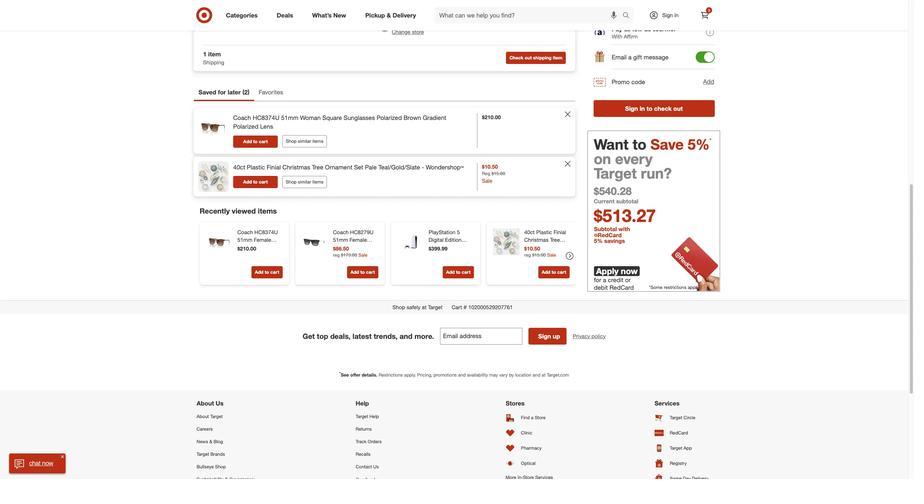 Task type: locate. For each thing, give the bounding box(es) containing it.
add to cart button up viewed
[[233, 176, 278, 188]]

christmas inside 40ct plastic finial christmas tree ornament set - wondershop™
[[524, 236, 549, 243]]

2 shop similar items button from the top
[[282, 176, 327, 188]]

0 vertical spatial finial
[[267, 163, 281, 171]]

1 vertical spatial shipping
[[533, 55, 552, 61]]

reg for $10.50
[[524, 252, 531, 258]]

1 horizontal spatial finial
[[554, 229, 566, 235]]

1 horizontal spatial reg
[[524, 252, 531, 258]]

reg inside $10.50 reg $15.00 sale
[[524, 252, 531, 258]]

now right apply
[[621, 266, 638, 276]]

returns
[[356, 426, 372, 432]]

about for about us
[[197, 400, 214, 407]]

0 vertical spatial plastic
[[247, 163, 265, 171]]

get left top
[[303, 332, 315, 341]]

2 vertical spatial polarized
[[237, 259, 259, 266]]

polarized
[[377, 114, 402, 121], [233, 122, 258, 130], [237, 259, 259, 266]]

1 vertical spatial shop similar items button
[[282, 176, 327, 188]]

1 reg from the left
[[333, 252, 340, 258]]

0 horizontal spatial set
[[354, 163, 363, 171]]

sign down promo code
[[625, 105, 638, 112]]

1 similar from the top
[[298, 138, 311, 144]]

hc8374u up lens
[[253, 114, 279, 121]]

0 horizontal spatial at
[[422, 304, 426, 310]]

square for female
[[237, 244, 254, 251]]

40ct plastic finial christmas tree ornament set - wondershop™ image
[[493, 228, 520, 255], [493, 228, 520, 255]]

1 vertical spatial at
[[422, 304, 426, 310]]

2 with from the top
[[612, 33, 623, 40]]

1 horizontal spatial at
[[456, 21, 460, 27]]

0 horizontal spatial out
[[525, 55, 532, 61]]

square right woman
[[322, 114, 342, 121]]

hc8374u inside coach hc8374u 51mm female square sunglasses polarized
[[254, 229, 278, 235]]

1 vertical spatial about
[[197, 414, 209, 419]]

40ct plastic finial christmas tree ornament set pale teal/gold/slate - wondershop™ list item
[[194, 157, 575, 196]]

0 horizontal spatial plastic
[[247, 163, 265, 171]]

at down the tomorrow
[[456, 21, 460, 27]]

1 horizontal spatial *
[[710, 137, 712, 143]]

check out shipping item button
[[506, 52, 566, 64]]

1 vertical spatial $15.00
[[532, 252, 546, 258]]

1 horizontal spatial &
[[387, 11, 391, 19]]

tree inside 40ct plastic finial christmas tree ornament set - wondershop™
[[550, 236, 560, 243]]

sunglasses
[[344, 114, 375, 121], [237, 252, 265, 258], [333, 252, 360, 258]]

1 vertical spatial *
[[339, 371, 341, 376]]

add to cart button for playstation 5 digital edition console
[[443, 266, 474, 278]]

vary
[[499, 372, 508, 378]]

1 horizontal spatial sign
[[625, 105, 638, 112]]

now for chat
[[42, 460, 53, 467]]

2 horizontal spatial by
[[509, 372, 514, 378]]

female
[[254, 236, 271, 243], [350, 236, 367, 243]]

coach for coach hc8279u 51mm female rectangle sunglasses
[[333, 229, 349, 235]]

hc8374u for female
[[254, 229, 278, 235]]

returns link
[[356, 423, 404, 436]]

add to cart button down lens
[[233, 135, 278, 148]]

square inside coach hc8374u 51mm female square sunglasses polarized
[[237, 244, 254, 251]]

with down 'free'
[[612, 8, 623, 15]]

$10.50 inside $10.50 reg $15.00 sale
[[482, 163, 498, 170]]

shop similar items inside 40ct plastic finial christmas tree ornament set pale teal/gold/slate - wondershop™ list item
[[286, 179, 324, 185]]

coach inside coach hc8374u 51mm female square sunglasses polarized
[[237, 229, 253, 235]]

female down hc8279u
[[350, 236, 367, 243]]

not available radio
[[381, 24, 389, 32]]

target down about us
[[210, 414, 223, 419]]

0 horizontal spatial $210.00
[[237, 245, 256, 252]]

items for square
[[312, 138, 324, 144]]

coach hc8279u 51mm female rectangle sunglasses link
[[333, 228, 377, 258]]

2 reg from the left
[[524, 252, 531, 258]]

0 vertical spatial now
[[621, 266, 638, 276]]

square inside coach hc8374u 51mm woman square sunglasses polarized brown gradient polarized lens
[[322, 114, 342, 121]]

in for sign in to check out
[[640, 105, 645, 112]]

1 horizontal spatial tree
[[550, 236, 560, 243]]

$86.50 reg $173.00 sale
[[333, 245, 367, 258]]

cart down coach hc8374u 51mm female square sunglasses polarized link
[[270, 269, 279, 275]]

$210.00 for $210.00 add to cart
[[237, 245, 256, 252]]

1 vertical spatial hc8374u
[[254, 229, 278, 235]]

2 horizontal spatial sign
[[662, 12, 673, 18]]

brands
[[210, 452, 225, 457]]

1 horizontal spatial sale
[[482, 177, 492, 184]]

0 vertical spatial out
[[525, 55, 532, 61]]

about up about target
[[197, 400, 214, 407]]

& left blog
[[209, 439, 212, 445]]

cart up #
[[462, 269, 471, 275]]

0 vertical spatial shop similar items
[[286, 138, 324, 144]]

get for get it by sat, nov 18 when you order by 12:00pm tomorrow
[[392, 3, 400, 10]]

sale for 40ct plastic finial christmas tree ornament set - wondershop™
[[547, 252, 556, 258]]

1 horizontal spatial $15.00
[[532, 252, 546, 258]]

and left more.
[[400, 332, 413, 341]]

40ct plastic finial christmas tree ornament set pale teal/gold/slate - wondershop™
[[233, 163, 464, 171]]

1 horizontal spatial as
[[644, 25, 651, 33]]

ornament for pale
[[325, 163, 352, 171]]

about inside "link"
[[197, 414, 209, 419]]

1 horizontal spatial 40ct
[[524, 229, 535, 235]]

1 vertical spatial in
[[640, 105, 645, 112]]

5% right save
[[688, 136, 710, 153]]

1 horizontal spatial get
[[392, 3, 400, 10]]

1 horizontal spatial in
[[674, 12, 679, 18]]

$55/mo.
[[653, 25, 676, 33]]

40ct right "40ct plastic finial christmas tree ornament set pale teal/gold/slate - wondershop&#8482;" image
[[233, 163, 245, 171]]

1 horizontal spatial set
[[550, 244, 558, 251]]

1 about from the top
[[197, 400, 214, 407]]

what's
[[312, 11, 332, 19]]

similar inside coach hc8374u 51mm woman square sunglasses polarized brown gradient polarized lens list item
[[298, 138, 311, 144]]

similar inside 40ct plastic finial christmas tree ornament set pale teal/gold/slate - wondershop™ list item
[[298, 179, 311, 185]]

$540.28 current subtotal $513.27
[[594, 184, 656, 226]]

in inside button
[[640, 105, 645, 112]]

recalls link
[[356, 448, 404, 461]]

in for sign in
[[674, 12, 679, 18]]

0 horizontal spatial sign
[[538, 332, 551, 340]]

cart down 40ct plastic finial christmas tree ornament set - wondershop™ link
[[557, 269, 566, 275]]

location
[[515, 372, 531, 378]]

0 horizontal spatial 5%
[[594, 238, 603, 245]]

reg for $86.50
[[333, 252, 340, 258]]

trends,
[[374, 332, 398, 341]]

0 horizontal spatial tree
[[312, 163, 323, 171]]

0 vertical spatial 40ct
[[233, 163, 245, 171]]

1 vertical spatial ornament
[[524, 244, 548, 251]]

shop similar items for woman
[[286, 138, 324, 144]]

with
[[612, 8, 623, 15], [612, 33, 623, 40]]

1 vertical spatial 40ct
[[524, 229, 535, 235]]

sign for sign in to check out
[[625, 105, 638, 112]]

a right find
[[531, 415, 533, 421]]

coach down (
[[233, 114, 251, 121]]

40ct for 40ct plastic finial christmas tree ornament set - wondershop™
[[524, 229, 535, 235]]

$210.00 inside $210.00 add to cart
[[237, 245, 256, 252]]

target up returns on the left of page
[[356, 414, 368, 419]]

square down viewed
[[237, 244, 254, 251]]

1 horizontal spatial plastic
[[536, 229, 552, 235]]

0 horizontal spatial for
[[218, 88, 226, 96]]

2 as from the left
[[644, 25, 651, 33]]

by right vary
[[509, 372, 514, 378]]

help up returns link
[[369, 414, 379, 419]]

add to cart button inside 40ct plastic finial christmas tree ornament set pale teal/gold/slate - wondershop™ list item
[[233, 176, 278, 188]]

1 vertical spatial shop similar items
[[286, 179, 324, 185]]

polarized for coach hc8374u 51mm female square sunglasses polarized
[[237, 259, 259, 266]]

coach for coach hc8374u 51mm female square sunglasses polarized
[[237, 229, 253, 235]]

get left it
[[392, 3, 400, 10]]

& left when
[[387, 11, 391, 19]]

- right teal/gold/slate
[[422, 163, 424, 171]]

get it by sat, nov 18 when you order by 12:00pm tomorrow
[[392, 3, 474, 17]]

2 vertical spatial a
[[531, 415, 533, 421]]

coach down viewed
[[237, 229, 253, 235]]

sign inside sign up button
[[538, 332, 551, 340]]

redcard link
[[655, 425, 712, 441]]

items right viewed
[[258, 206, 277, 215]]

at for richmond
[[456, 21, 460, 27]]

as right low
[[644, 25, 651, 33]]

1 vertical spatial for
[[594, 276, 601, 284]]

shop inside "link"
[[215, 464, 226, 470]]

coach inside coach hc8279u 51mm female rectangle sunglasses
[[333, 229, 349, 235]]

woman
[[300, 114, 321, 121]]

sign up $55/mo. at the top
[[662, 12, 673, 18]]

services
[[655, 400, 680, 407]]

availability
[[467, 372, 488, 378]]

0 vertical spatial &
[[387, 11, 391, 19]]

What can we help you find? suggestions appear below search field
[[435, 7, 624, 24]]

promo
[[612, 78, 630, 86]]

1 horizontal spatial help
[[369, 414, 379, 419]]

0 horizontal spatial in
[[640, 105, 645, 112]]

0 horizontal spatial item
[[208, 50, 221, 58]]

get for get top deals, latest trends, and more.
[[303, 332, 315, 341]]

finial
[[267, 163, 281, 171], [554, 229, 566, 235]]

pharmacy link
[[506, 441, 553, 456]]

1 vertical spatial tree
[[550, 236, 560, 243]]

wondershop™ inside list item
[[426, 163, 464, 171]]

$15.00 for $10.50 reg $15.00 sale
[[532, 252, 546, 258]]

add inside $399.99 add to cart
[[446, 269, 455, 275]]

0 vertical spatial a
[[628, 53, 632, 61]]

add inside $210.00 add to cart
[[255, 269, 263, 275]]

at right safely
[[422, 304, 426, 310]]

1 vertical spatial with
[[612, 33, 623, 40]]

set inside list item
[[354, 163, 363, 171]]

1 vertical spatial by
[[427, 11, 432, 17]]

a left the credit
[[603, 276, 606, 284]]

app
[[684, 445, 692, 451]]

2 horizontal spatial and
[[533, 372, 540, 378]]

chat
[[29, 460, 40, 467]]

by inside the * see offer details. restrictions apply. pricing, promotions and availability may vary by location and at target.com
[[509, 372, 514, 378]]

us up 'about target' "link"
[[216, 400, 223, 407]]

add to cart button down $173.00
[[347, 266, 378, 278]]

0 horizontal spatial -
[[422, 163, 424, 171]]

1 horizontal spatial for
[[594, 276, 601, 284]]

sunglasses inside coach hc8374u 51mm woman square sunglasses polarized brown gradient polarized lens
[[344, 114, 375, 121]]

1 with from the top
[[612, 8, 623, 15]]

set inside 40ct plastic finial christmas tree ornament set - wondershop™
[[550, 244, 558, 251]]

tomorrow
[[453, 11, 474, 17]]

ornament inside list item
[[325, 163, 352, 171]]

similar for christmas
[[298, 179, 311, 185]]

51mm inside coach hc8374u 51mm female square sunglasses polarized
[[237, 236, 252, 243]]

free
[[612, 0, 625, 8]]

later
[[228, 88, 241, 96]]

add to cart button for coach hc8374u 51mm female square sunglasses polarized
[[251, 266, 283, 278]]

items inside 40ct plastic finial christmas tree ornament set pale teal/gold/slate - wondershop™ list item
[[312, 179, 324, 185]]

2 vertical spatial sign
[[538, 332, 551, 340]]

1 horizontal spatial $210.00
[[482, 114, 501, 120]]

add
[[703, 78, 714, 85], [243, 138, 252, 144], [243, 179, 252, 185], [255, 269, 263, 275], [350, 269, 359, 275], [446, 269, 455, 275], [542, 269, 550, 275]]

finial inside list item
[[267, 163, 281, 171]]

1 vertical spatial $210.00
[[237, 245, 256, 252]]

1 vertical spatial &
[[209, 439, 212, 445]]

details.
[[362, 372, 377, 378]]

shipping right check
[[533, 55, 552, 61]]

plastic for 40ct plastic finial christmas tree ornament set - wondershop™
[[536, 229, 552, 235]]

plastic inside 40ct plastic finial christmas tree ornament set - wondershop™
[[536, 229, 552, 235]]

2 about from the top
[[197, 414, 209, 419]]

us right "contact"
[[373, 464, 379, 470]]

wondershop™ inside 40ct plastic finial christmas tree ornament set - wondershop™
[[524, 252, 557, 258]]

0 vertical spatial $10.50
[[482, 163, 498, 170]]

- inside list item
[[422, 163, 424, 171]]

0 vertical spatial 5%
[[688, 136, 710, 153]]

female inside coach hc8279u 51mm female rectangle sunglasses
[[350, 236, 367, 243]]

1 horizontal spatial shipping
[[626, 0, 651, 8]]

2 similar from the top
[[298, 179, 311, 185]]

$15.00 inside $10.50 reg $15.00 sale
[[532, 252, 546, 258]]

shop similar items button
[[282, 135, 327, 148], [282, 176, 327, 188]]

a left gift
[[628, 53, 632, 61]]

apply. left 'pricing,'
[[404, 372, 416, 378]]

None radio
[[381, 2, 389, 10]]

polarized inside coach hc8374u 51mm female square sunglasses polarized
[[237, 259, 259, 266]]

sign up
[[538, 332, 560, 340]]

cart item ready to fulfill group
[[194, 0, 575, 45]]

shop similar items inside coach hc8374u 51mm woman square sunglasses polarized brown gradient polarized lens list item
[[286, 138, 324, 144]]

policy
[[592, 333, 606, 339]]

us
[[216, 400, 223, 407], [373, 464, 379, 470]]

sign inside sign in link
[[662, 12, 673, 18]]

in left apply)
[[674, 12, 679, 18]]

cart up recently viewed items
[[259, 179, 268, 185]]

1 horizontal spatial square
[[322, 114, 342, 121]]

out inside "sign in to check out" button
[[674, 105, 683, 112]]

coach up rectangle
[[333, 229, 349, 235]]

cart down lens
[[259, 138, 268, 144]]

and right the location
[[533, 372, 540, 378]]

now inside apply now for a credit or debit redcard
[[621, 266, 638, 276]]

40ct up $10.50 reg $15.00 sale
[[524, 229, 535, 235]]

sunglasses inside coach hc8279u 51mm female rectangle sunglasses
[[333, 252, 360, 258]]

by down nov
[[427, 11, 432, 17]]

reg
[[333, 252, 340, 258], [524, 252, 531, 258]]

target inside on every target run?
[[594, 164, 637, 182]]

hc8374u up $210.00 add to cart on the bottom
[[254, 229, 278, 235]]

& for news
[[209, 439, 212, 445]]

shop similar items button for woman
[[282, 135, 327, 148]]

2 vertical spatial by
[[509, 372, 514, 378]]

51mm up $86.50
[[333, 236, 348, 243]]

add to cart button down coach hc8374u 51mm female square sunglasses polarized link
[[251, 266, 283, 278]]

a
[[628, 53, 632, 61], [603, 276, 606, 284], [531, 415, 533, 421]]

cart down $86.50 reg $173.00 sale on the left bottom
[[366, 269, 375, 275]]

add to cart button down $10.50 reg $15.00 sale
[[538, 266, 570, 278]]

add to cart button down $399.99
[[443, 266, 474, 278]]

search button
[[619, 7, 637, 25]]

40ct plastic finial christmas tree ornament set - wondershop™ link
[[524, 228, 568, 258]]

shipping up orders*
[[626, 0, 651, 8]]

sign up button
[[529, 328, 567, 345]]

restrictions
[[664, 284, 686, 290]]

1 horizontal spatial now
[[621, 266, 638, 276]]

polarized for coach hc8374u 51mm woman square sunglasses polarized brown gradient polarized lens
[[377, 114, 402, 121]]

target down news
[[197, 452, 209, 457]]

0 vertical spatial similar
[[298, 138, 311, 144]]

2 horizontal spatial at
[[542, 372, 546, 378]]

1 vertical spatial get
[[303, 332, 315, 341]]

help up target help
[[356, 400, 369, 407]]

5% down the subtotal
[[594, 238, 603, 245]]

lens
[[260, 122, 273, 130]]

christmas inside list item
[[282, 163, 310, 171]]

code
[[632, 78, 645, 86]]

0 horizontal spatial a
[[531, 415, 533, 421]]

1 horizontal spatial christmas
[[524, 236, 549, 243]]

a for store
[[531, 415, 533, 421]]

- right $10.50 reg $15.00 sale
[[559, 244, 561, 251]]

at for target
[[422, 304, 426, 310]]

about up 'careers'
[[197, 414, 209, 419]]

a inside find a store link
[[531, 415, 533, 421]]

1 shop similar items button from the top
[[282, 135, 327, 148]]

items down woman
[[312, 138, 324, 144]]

and left the 'availability'
[[458, 372, 466, 378]]

1 female from the left
[[254, 236, 271, 243]]

about for about target
[[197, 414, 209, 419]]

free shipping with $35 orders* (exclusions apply)
[[612, 0, 695, 15]]

None text field
[[440, 328, 522, 345]]

find a store
[[521, 415, 546, 421]]

sunglasses for coach hc8374u 51mm woman square sunglasses polarized brown gradient polarized lens
[[344, 114, 375, 121]]

by right it
[[406, 3, 412, 10]]

coach hc8374u 51mm female square sunglasses polarized image
[[206, 228, 233, 255], [206, 228, 233, 255]]

$10.50 inside $10.50 reg $15.00 sale
[[524, 245, 540, 252]]

us for contact us
[[373, 464, 379, 470]]

clinic link
[[506, 425, 553, 441]]

redcard inside apply now for a credit or debit redcard
[[610, 284, 634, 291]]

shipping inside button
[[533, 55, 552, 61]]

tree inside list item
[[312, 163, 323, 171]]

1 vertical spatial sign
[[625, 105, 638, 112]]

pay as low as $55/mo. with affirm
[[612, 25, 676, 40]]

get inside get it by sat, nov 18 when you order by 12:00pm tomorrow
[[392, 3, 400, 10]]

finial for 40ct plastic finial christmas tree ornament set pale teal/gold/slate - wondershop™
[[267, 163, 281, 171]]

51mm inside coach hc8374u 51mm woman square sunglasses polarized brown gradient polarized lens
[[281, 114, 298, 121]]

add to cart up viewed
[[243, 179, 268, 185]]

current
[[594, 198, 615, 205]]

items inside coach hc8374u 51mm woman square sunglasses polarized brown gradient polarized lens list item
[[312, 138, 324, 144]]

40ct inside 40ct plastic finial christmas tree ornament set - wondershop™
[[524, 229, 535, 235]]

christmas for 40ct plastic finial christmas tree ornament set - wondershop™
[[524, 236, 549, 243]]

1 vertical spatial finial
[[554, 229, 566, 235]]

for left the credit
[[594, 276, 601, 284]]

in left check
[[640, 105, 645, 112]]

a inside apply now for a credit or debit redcard
[[603, 276, 606, 284]]

0 horizontal spatial help
[[356, 400, 369, 407]]

coach for coach hc8374u 51mm woman square sunglasses polarized brown gradient polarized lens
[[233, 114, 251, 121]]

add to cart down lens
[[243, 138, 268, 144]]

shipping inside free shipping with $35 orders* (exclusions apply)
[[626, 0, 651, 8]]

redcard
[[598, 232, 622, 239], [610, 284, 634, 291], [670, 430, 688, 436]]

apply. right restrictions
[[688, 284, 700, 290]]

coach hc8374u 51mm woman square sunglasses polarized brown gradient polarized lens list item
[[194, 107, 575, 154]]

target up $540.28
[[594, 164, 637, 182]]

female up $210.00 add to cart on the bottom
[[254, 236, 271, 243]]

recently
[[200, 206, 230, 215]]

shop similar items for christmas
[[286, 179, 324, 185]]

1 vertical spatial items
[[312, 179, 324, 185]]

coach inside coach hc8374u 51mm woman square sunglasses polarized brown gradient polarized lens
[[233, 114, 251, 121]]

$540.28
[[594, 184, 632, 198]]

a for gift
[[628, 53, 632, 61]]

1 vertical spatial set
[[550, 244, 558, 251]]

0 horizontal spatial apply.
[[404, 372, 416, 378]]

tree
[[312, 163, 323, 171], [550, 236, 560, 243]]

2 female from the left
[[350, 236, 367, 243]]

coach hc8279u 51mm female rectangle sunglasses image
[[302, 228, 328, 255], [302, 228, 328, 255]]

now right chat at bottom
[[42, 460, 53, 467]]

0 horizontal spatial square
[[237, 244, 254, 251]]

51mm inside coach hc8279u 51mm female rectangle sunglasses
[[333, 236, 348, 243]]

now inside button
[[42, 460, 53, 467]]

0 vertical spatial ornament
[[325, 163, 352, 171]]

check
[[509, 55, 523, 61]]

target left the circle
[[670, 415, 682, 421]]

rectangle
[[333, 244, 357, 251]]

1 item shipping
[[203, 50, 224, 65]]

51mm up $210.00 add to cart on the bottom
[[237, 236, 252, 243]]

sale inside $10.50 reg $15.00 sale
[[547, 252, 556, 258]]

0 vertical spatial polarized
[[377, 114, 402, 121]]

categories link
[[219, 7, 267, 24]]

female inside coach hc8374u 51mm female square sunglasses polarized
[[254, 236, 271, 243]]

1 horizontal spatial female
[[350, 236, 367, 243]]

✕
[[61, 455, 64, 459]]

1 horizontal spatial a
[[603, 276, 606, 284]]

bullseye
[[197, 464, 214, 470]]

18
[[435, 3, 441, 10]]

coach hc8374u 51mm woman square sunglasses polarized brown gradient polarized lens image
[[198, 112, 229, 142]]

51mm left woman
[[281, 114, 298, 121]]

ornament inside 40ct plastic finial christmas tree ornament set - wondershop™
[[524, 244, 548, 251]]

1 vertical spatial wondershop™
[[524, 252, 557, 258]]

what's new
[[312, 11, 346, 19]]

* inside the * see offer details. restrictions apply. pricing, promotions and availability may vary by location and at target.com
[[339, 371, 341, 376]]

in
[[674, 12, 679, 18], [640, 105, 645, 112]]

plastic for 40ct plastic finial christmas tree ornament set pale teal/gold/slate - wondershop™
[[247, 163, 265, 171]]

sunglasses for coach hc8374u 51mm female square sunglasses polarized
[[237, 252, 265, 258]]

as up affirm
[[624, 25, 631, 33]]

pricing,
[[417, 372, 432, 378]]

plastic inside 40ct plastic finial christmas tree ornament set pale teal/gold/slate - wondershop™ link
[[247, 163, 265, 171]]

get top deals, latest trends, and more.
[[303, 332, 434, 341]]

$399.99 add to cart
[[429, 245, 471, 275]]

tree for -
[[550, 236, 560, 243]]

sunglasses inside coach hc8374u 51mm female square sunglasses polarized
[[237, 252, 265, 258]]

sign left up
[[538, 332, 551, 340]]

sign inside "sign in to check out" button
[[625, 105, 638, 112]]

store
[[535, 415, 546, 421]]

christmas
[[282, 163, 310, 171], [524, 236, 549, 243]]

2 horizontal spatial sale
[[547, 252, 556, 258]]

0 vertical spatial sign
[[662, 12, 673, 18]]

$15.00
[[491, 171, 505, 177], [532, 252, 546, 258]]

items down 40ct plastic finial christmas tree ornament set pale teal/gold/slate - wondershop™ link
[[312, 179, 324, 185]]

1 horizontal spatial 51mm
[[281, 114, 298, 121]]

1 horizontal spatial $10.50
[[524, 245, 540, 252]]

target inside "link"
[[210, 414, 223, 419]]

debit
[[594, 284, 608, 291]]

restrictions
[[379, 372, 403, 378]]

for inside apply now for a credit or debit redcard
[[594, 276, 601, 284]]

0 vertical spatial *
[[710, 137, 712, 143]]

at inside not available at richmond change store
[[456, 21, 460, 27]]

set
[[354, 163, 363, 171], [550, 244, 558, 251]]

at left target.com
[[542, 372, 546, 378]]

tree for pale
[[312, 163, 323, 171]]

credit
[[608, 276, 623, 284]]

$15.00 inside $10.50 reg $15.00 sale
[[491, 171, 505, 177]]

for left later
[[218, 88, 226, 96]]

hc8374u inside coach hc8374u 51mm woman square sunglasses polarized brown gradient polarized lens
[[253, 114, 279, 121]]

2 shop similar items from the top
[[286, 179, 324, 185]]

hc8374u
[[253, 114, 279, 121], [254, 229, 278, 235]]

$10.50 reg $15.00 sale
[[524, 245, 556, 258]]

with down pay
[[612, 33, 623, 40]]

now for apply
[[621, 266, 638, 276]]

items for tree
[[312, 179, 324, 185]]

0 vertical spatial help
[[356, 400, 369, 407]]

0 vertical spatial set
[[354, 163, 363, 171]]

out inside check out shipping item button
[[525, 55, 532, 61]]

finial inside 40ct plastic finial christmas tree ornament set - wondershop™
[[554, 229, 566, 235]]

christmas for 40ct plastic finial christmas tree ornament set pale teal/gold/slate - wondershop™
[[282, 163, 310, 171]]

* see offer details. restrictions apply. pricing, promotions and availability may vary by location and at target.com
[[339, 371, 569, 378]]

0 horizontal spatial reg
[[333, 252, 340, 258]]

1 horizontal spatial wondershop™
[[524, 252, 557, 258]]

store
[[412, 29, 424, 35]]

optical
[[521, 461, 536, 466]]

1 horizontal spatial item
[[553, 55, 562, 61]]

chat now dialog
[[9, 454, 65, 474]]

playstation 5 digital edition console image
[[397, 228, 424, 255], [397, 228, 424, 255]]

0 horizontal spatial *
[[339, 371, 341, 376]]

reg inside $86.50 reg $173.00 sale
[[333, 252, 340, 258]]

sign in to check out
[[625, 105, 683, 112]]

0 vertical spatial in
[[674, 12, 679, 18]]

target help
[[356, 414, 379, 419]]

cart inside $210.00 add to cart
[[270, 269, 279, 275]]

40ct inside list item
[[233, 163, 245, 171]]

0 horizontal spatial as
[[624, 25, 631, 33]]

$210.00 inside coach hc8374u 51mm woman square sunglasses polarized brown gradient polarized lens list item
[[482, 114, 501, 120]]

1 shop similar items from the top
[[286, 138, 324, 144]]

sale inside $86.50 reg $173.00 sale
[[358, 252, 367, 258]]



Task type: describe. For each thing, give the bounding box(es) containing it.
shipping
[[203, 59, 224, 65]]

or
[[625, 276, 631, 284]]

40ct for 40ct plastic finial christmas tree ornament set pale teal/gold/slate - wondershop™
[[233, 163, 245, 171]]

pickup & delivery link
[[359, 7, 426, 24]]

apply
[[596, 266, 619, 276]]

* inside 'want to save 5% *'
[[710, 137, 712, 143]]

add inside button
[[703, 78, 714, 85]]

affirm image
[[594, 27, 606, 39]]

about target link
[[197, 410, 254, 423]]

add to cart down $173.00
[[350, 269, 375, 275]]

to inside $399.99 add to cart
[[456, 269, 460, 275]]

0 horizontal spatial and
[[400, 332, 413, 341]]

want
[[594, 136, 629, 153]]

apply)
[[681, 8, 695, 15]]

sale inside $10.50 reg $15.00 sale
[[482, 177, 492, 184]]

0 vertical spatial for
[[218, 88, 226, 96]]

add to cart button for 40ct plastic finial christmas tree ornament set - wondershop™
[[538, 266, 570, 278]]

1 vertical spatial polarized
[[233, 122, 258, 130]]

sale for coach hc8279u 51mm female rectangle sunglasses
[[358, 252, 367, 258]]

target left app
[[670, 445, 682, 451]]

$10.50 for $10.50 reg $15.00 sale
[[482, 163, 498, 170]]

viewed
[[232, 206, 256, 215]]

sign for sign up
[[538, 332, 551, 340]]

track orders
[[356, 439, 382, 445]]

square for woman
[[322, 114, 342, 121]]

add to cart button for coach hc8279u 51mm female rectangle sunglasses
[[347, 266, 378, 278]]

to inside 40ct plastic finial christmas tree ornament set pale teal/gold/slate - wondershop™ list item
[[253, 179, 258, 185]]

deals
[[277, 11, 293, 19]]

#
[[464, 304, 467, 310]]

with
[[618, 225, 630, 233]]

apply now button
[[594, 266, 640, 276]]

add inside 40ct plastic finial christmas tree ornament set pale teal/gold/slate - wondershop™ list item
[[243, 179, 252, 185]]

40ct plastic finial christmas tree ornament set pale teal/gold/slate - wondershop&#8482; image
[[198, 161, 229, 192]]

$35
[[624, 8, 633, 15]]

find
[[521, 415, 530, 421]]

similar for woman
[[298, 138, 311, 144]]

not
[[425, 21, 432, 27]]

sign in link
[[643, 7, 690, 24]]

gift
[[633, 53, 642, 61]]

shop safely at target
[[392, 304, 443, 310]]

item inside 1 item shipping
[[208, 50, 221, 58]]

apply now for a credit or debit redcard
[[594, 266, 638, 291]]

female for square
[[254, 236, 271, 243]]

0 vertical spatial apply.
[[688, 284, 700, 290]]

to inside $210.00 add to cart
[[265, 269, 269, 275]]

find a store link
[[506, 410, 553, 425]]

track
[[356, 439, 366, 445]]

- inside 40ct plastic finial christmas tree ornament set - wondershop™
[[559, 244, 561, 251]]

51mm for coach hc8374u 51mm woman square sunglasses polarized brown gradient polarized lens
[[281, 114, 298, 121]]

51mm for coach hc8279u 51mm female rectangle sunglasses
[[333, 236, 348, 243]]

sign for sign in
[[662, 12, 673, 18]]

deals,
[[330, 332, 351, 341]]

hc8374u for woman
[[253, 114, 279, 121]]

contact us
[[356, 464, 379, 470]]

order
[[414, 11, 426, 17]]

news
[[197, 439, 208, 445]]

sat,
[[413, 3, 423, 10]]

with inside free shipping with $35 orders* (exclusions apply)
[[612, 8, 623, 15]]

new
[[333, 11, 346, 19]]

circle
[[684, 415, 695, 421]]

$513.27
[[594, 205, 656, 226]]

message
[[644, 53, 669, 61]]

5% savings
[[594, 238, 625, 245]]

may
[[489, 372, 498, 378]]

with inside pay as low as $55/mo. with affirm
[[612, 33, 623, 40]]

on every target run?
[[594, 150, 672, 182]]

1 horizontal spatial and
[[458, 372, 466, 378]]

us for about us
[[216, 400, 223, 407]]

playstation 5 digital edition console link
[[429, 228, 472, 251]]

latest
[[353, 332, 372, 341]]

teal/gold/slate
[[378, 163, 420, 171]]

more.
[[415, 332, 434, 341]]

0 vertical spatial redcard
[[598, 232, 622, 239]]

careers
[[197, 426, 213, 432]]

orders
[[368, 439, 382, 445]]

51mm for coach hc8374u 51mm female square sunglasses polarized
[[237, 236, 252, 243]]

2 vertical spatial items
[[258, 206, 277, 215]]

$210.00 for $210.00
[[482, 114, 501, 120]]

& for pickup
[[387, 11, 391, 19]]

see
[[341, 372, 349, 378]]

to inside coach hc8374u 51mm woman square sunglasses polarized brown gradient polarized lens list item
[[253, 138, 258, 144]]

at inside the * see offer details. restrictions apply. pricing, promotions and availability may vary by location and at target.com
[[542, 372, 546, 378]]

apply. inside the * see offer details. restrictions apply. pricing, promotions and availability may vary by location and at target.com
[[404, 372, 416, 378]]

1 vertical spatial 5%
[[594, 238, 603, 245]]

add inside coach hc8374u 51mm woman square sunglasses polarized brown gradient polarized lens list item
[[243, 138, 252, 144]]

offer
[[350, 372, 360, 378]]

3 link
[[696, 7, 713, 24]]

digital
[[429, 236, 444, 243]]

search
[[619, 12, 637, 20]]

when
[[392, 11, 404, 17]]

every
[[615, 150, 653, 168]]

about us
[[197, 400, 223, 407]]

news & blog
[[197, 439, 223, 445]]

brown
[[404, 114, 421, 121]]

richmond
[[462, 21, 486, 27]]

3
[[708, 8, 710, 13]]

*some
[[649, 284, 663, 290]]

target left cart
[[428, 304, 443, 310]]

$10.50 for $10.50 reg $15.00 sale
[[524, 245, 540, 252]]

cart # 102000529207761
[[452, 304, 513, 310]]

cart inside coach hc8374u 51mm woman square sunglasses polarized brown gradient polarized lens list item
[[259, 138, 268, 144]]

sunglasses for coach hc8279u 51mm female rectangle sunglasses
[[333, 252, 360, 258]]

finial for 40ct plastic finial christmas tree ornament set - wondershop™
[[554, 229, 566, 235]]

privacy policy link
[[573, 332, 606, 340]]

shop inside list item
[[286, 179, 297, 185]]

not available at richmond change store
[[392, 21, 486, 35]]

sign in
[[662, 12, 679, 18]]

affirm image
[[595, 28, 605, 35]]

1 horizontal spatial by
[[427, 11, 432, 17]]

set for -
[[550, 244, 558, 251]]

$86.50
[[333, 245, 349, 252]]

ornament for -
[[524, 244, 548, 251]]

1 as from the left
[[624, 25, 631, 33]]

email
[[612, 53, 627, 61]]

target app link
[[655, 441, 712, 456]]

coach for men&#39;s eau de toilette perfume travel spray - 0.5 fl oz - ulta beauty image
[[200, 0, 231, 25]]

recalls
[[356, 452, 371, 457]]

$15.00 for $10.50 reg $15.00 sale
[[491, 171, 505, 177]]

cart inside $399.99 add to cart
[[462, 269, 471, 275]]

clinic
[[521, 430, 532, 436]]

run?
[[641, 164, 672, 182]]

(exclusions
[[653, 8, 679, 15]]

set for pale
[[354, 163, 363, 171]]

pickup & delivery
[[365, 11, 416, 19]]

2 vertical spatial redcard
[[670, 430, 688, 436]]

add to cart inside coach hc8374u 51mm woman square sunglasses polarized brown gradient polarized lens list item
[[243, 138, 268, 144]]

add to cart down $10.50 reg $15.00 sale
[[542, 269, 566, 275]]

cart inside 40ct plastic finial christmas tree ornament set pale teal/gold/slate - wondershop™ list item
[[259, 179, 268, 185]]

add to cart button inside coach hc8374u 51mm woman square sunglasses polarized brown gradient polarized lens list item
[[233, 135, 278, 148]]

sign in to check out button
[[594, 100, 715, 117]]

0 horizontal spatial by
[[406, 3, 412, 10]]

saved
[[199, 88, 216, 96]]

add button
[[703, 77, 715, 87]]

)
[[248, 88, 249, 96]]

target.com
[[547, 372, 569, 378]]

12:00pm
[[433, 11, 452, 17]]

careers link
[[197, 423, 254, 436]]

edition
[[445, 236, 462, 243]]

shop inside coach hc8374u 51mm woman square sunglasses polarized brown gradient polarized lens list item
[[286, 138, 297, 144]]

playstation 5 digital edition console
[[429, 229, 462, 251]]

target circle link
[[655, 410, 712, 425]]

up
[[553, 332, 560, 340]]

item inside button
[[553, 55, 562, 61]]

add to cart inside 40ct plastic finial christmas tree ornament set pale teal/gold/slate - wondershop™ list item
[[243, 179, 268, 185]]

you
[[405, 11, 413, 17]]

pale
[[365, 163, 377, 171]]

1 horizontal spatial 5%
[[688, 136, 710, 153]]

shop similar items button for christmas
[[282, 176, 327, 188]]

female for rectangle
[[350, 236, 367, 243]]

low
[[633, 25, 643, 33]]

pickup
[[365, 11, 385, 19]]

gradient
[[423, 114, 446, 121]]



Task type: vqa. For each thing, say whether or not it's contained in the screenshot.
40ct Plastic Finial Christmas Tree Ornament Set - Wondershop™ the 40ct
yes



